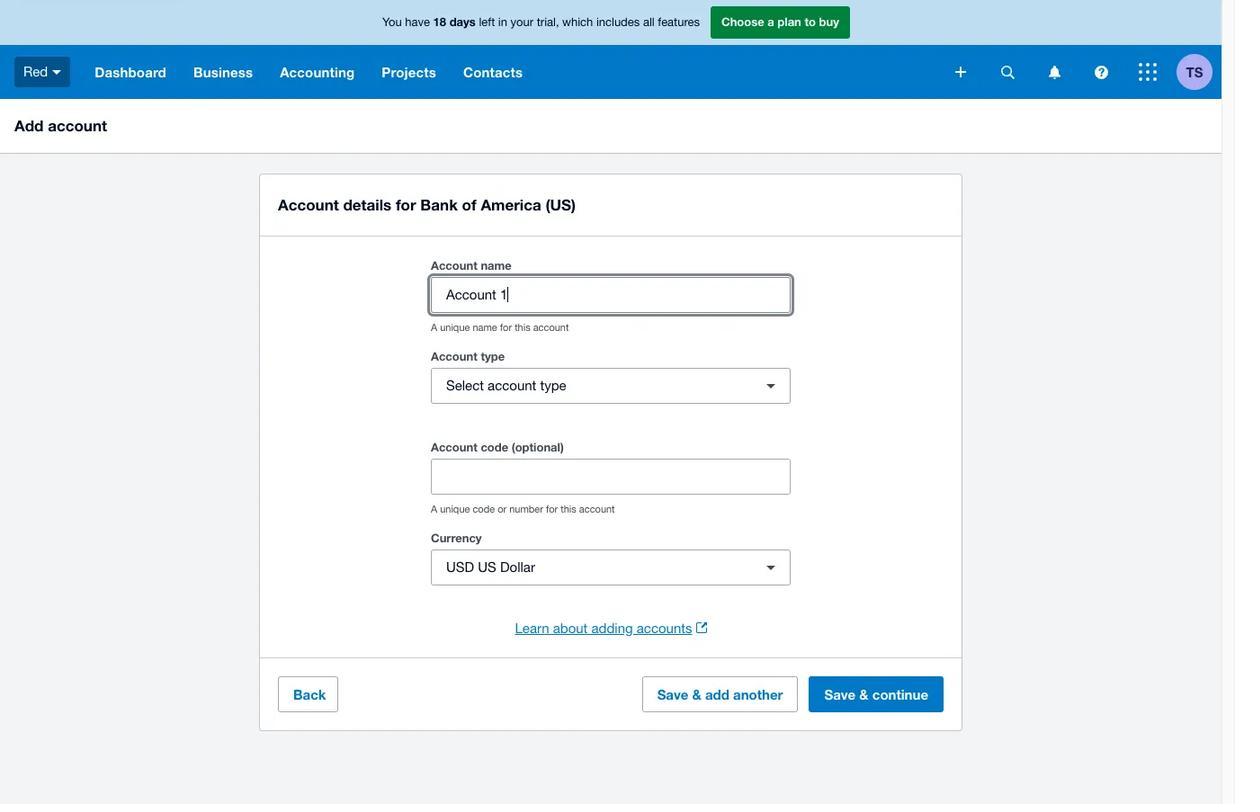 Task type: describe. For each thing, give the bounding box(es) containing it.
account name
[[431, 258, 512, 273]]

0 vertical spatial code
[[481, 440, 509, 454]]

business button
[[180, 45, 266, 99]]

save & add another
[[657, 686, 783, 703]]

add account
[[14, 116, 107, 135]]

save & continue button
[[809, 677, 944, 713]]

1 vertical spatial code
[[473, 504, 495, 515]]

red button
[[0, 45, 81, 99]]

plan
[[778, 15, 801, 29]]

usd us dollar
[[446, 560, 535, 575]]

2 vertical spatial for
[[546, 504, 558, 515]]

svg image inside red popup button
[[52, 70, 61, 74]]

a for account name
[[431, 322, 437, 333]]

adding
[[592, 621, 633, 636]]

business
[[193, 64, 253, 80]]

account for account code (optional)
[[431, 440, 478, 454]]

you
[[382, 16, 402, 29]]

dashboard link
[[81, 45, 180, 99]]

ts button
[[1177, 45, 1222, 99]]

save & add another button
[[642, 677, 798, 713]]

1 horizontal spatial for
[[500, 322, 512, 333]]

america
[[481, 195, 541, 214]]

details
[[343, 195, 392, 214]]

account type
[[431, 349, 505, 363]]

back
[[293, 686, 326, 703]]

contacts
[[463, 64, 523, 80]]

account for account name
[[431, 258, 478, 273]]

left
[[479, 16, 495, 29]]

dollar
[[500, 560, 535, 575]]

us
[[478, 560, 496, 575]]

18
[[433, 15, 446, 29]]

about
[[553, 621, 588, 636]]

learn
[[515, 621, 549, 636]]

& for add
[[692, 686, 702, 703]]

& for continue
[[860, 686, 869, 703]]

a
[[768, 15, 774, 29]]

select account type
[[446, 378, 566, 393]]

accounting
[[280, 64, 355, 80]]

account details for bank of america (us)
[[278, 195, 576, 214]]

number
[[509, 504, 543, 515]]

choose a plan to buy
[[722, 15, 839, 29]]

save for save & continue
[[824, 686, 856, 703]]

0 horizontal spatial for
[[396, 195, 416, 214]]

accounts
[[637, 621, 692, 636]]

have
[[405, 16, 430, 29]]

continue
[[873, 686, 928, 703]]



Task type: vqa. For each thing, say whether or not it's contained in the screenshot.
US
yes



Task type: locate. For each thing, give the bounding box(es) containing it.
unique for account code (optional)
[[440, 504, 470, 515]]

select account type button
[[431, 368, 791, 404]]

save left add
[[657, 686, 689, 703]]

usd
[[446, 560, 474, 575]]

for up account type
[[500, 322, 512, 333]]

(us)
[[546, 195, 576, 214]]

0 vertical spatial this
[[515, 322, 531, 333]]

unique for account name
[[440, 322, 470, 333]]

this
[[515, 322, 531, 333], [561, 504, 577, 515]]

2 a from the top
[[431, 504, 437, 515]]

select
[[446, 378, 484, 393]]

usd us dollar button
[[431, 550, 791, 586]]

save inside 'save & add another' button
[[657, 686, 689, 703]]

a up currency
[[431, 504, 437, 515]]

save
[[657, 686, 689, 703], [824, 686, 856, 703]]

includes
[[596, 16, 640, 29]]

1 horizontal spatial this
[[561, 504, 577, 515]]

features
[[658, 16, 700, 29]]

1 vertical spatial name
[[473, 322, 497, 333]]

unique up account type
[[440, 322, 470, 333]]

0 vertical spatial a
[[431, 322, 437, 333]]

of
[[462, 195, 477, 214]]

to
[[805, 15, 816, 29]]

code
[[481, 440, 509, 454], [473, 504, 495, 515]]

all
[[643, 16, 655, 29]]

save left continue
[[824, 686, 856, 703]]

0 vertical spatial name
[[481, 258, 512, 273]]

&
[[692, 686, 702, 703], [860, 686, 869, 703]]

account down account code (optional) field
[[579, 504, 615, 515]]

accounting button
[[266, 45, 368, 99]]

0 horizontal spatial svg image
[[1001, 65, 1014, 79]]

1 vertical spatial for
[[500, 322, 512, 333]]

account
[[278, 195, 339, 214], [431, 258, 478, 273], [431, 349, 478, 363], [431, 440, 478, 454]]

banner
[[0, 0, 1222, 99]]

account down of
[[431, 258, 478, 273]]

this up select account type
[[515, 322, 531, 333]]

1 svg image from the left
[[1001, 65, 1014, 79]]

account inside popup button
[[488, 378, 536, 393]]

add
[[705, 686, 730, 703]]

1 horizontal spatial save
[[824, 686, 856, 703]]

1 vertical spatial type
[[540, 378, 566, 393]]

learn about adding accounts
[[515, 621, 692, 636]]

account right select
[[488, 378, 536, 393]]

& left continue
[[860, 686, 869, 703]]

svg image
[[1001, 65, 1014, 79], [1049, 65, 1060, 79]]

account left details
[[278, 195, 339, 214]]

1 unique from the top
[[440, 322, 470, 333]]

add
[[14, 116, 44, 135]]

1 horizontal spatial svg image
[[1049, 65, 1060, 79]]

in
[[498, 16, 507, 29]]

account
[[48, 116, 107, 135], [533, 322, 569, 333], [488, 378, 536, 393], [579, 504, 615, 515]]

for
[[396, 195, 416, 214], [500, 322, 512, 333], [546, 504, 558, 515]]

ts
[[1186, 63, 1203, 80]]

code left (optional)
[[481, 440, 509, 454]]

currency
[[431, 531, 482, 545]]

1 vertical spatial a
[[431, 504, 437, 515]]

1 a from the top
[[431, 322, 437, 333]]

account down "account name" field
[[533, 322, 569, 333]]

or
[[498, 504, 507, 515]]

name
[[481, 258, 512, 273], [473, 322, 497, 333]]

a up account type
[[431, 322, 437, 333]]

1 horizontal spatial &
[[860, 686, 869, 703]]

0 vertical spatial type
[[481, 349, 505, 363]]

save & continue
[[824, 686, 928, 703]]

1 & from the left
[[692, 686, 702, 703]]

svg image
[[1139, 63, 1157, 81], [1094, 65, 1108, 79], [955, 67, 966, 77], [52, 70, 61, 74]]

0 horizontal spatial save
[[657, 686, 689, 703]]

unique
[[440, 322, 470, 333], [440, 504, 470, 515]]

unique up currency
[[440, 504, 470, 515]]

for left bank
[[396, 195, 416, 214]]

a unique name for this account
[[431, 322, 569, 333]]

you have 18 days left in your trial, which includes all features
[[382, 15, 700, 29]]

save for save & add another
[[657, 686, 689, 703]]

dashboard
[[95, 64, 166, 80]]

& left add
[[692, 686, 702, 703]]

another
[[733, 686, 783, 703]]

this right number
[[561, 504, 577, 515]]

account up select
[[431, 349, 478, 363]]

1 horizontal spatial type
[[540, 378, 566, 393]]

contacts button
[[450, 45, 536, 99]]

a
[[431, 322, 437, 333], [431, 504, 437, 515]]

save inside save & continue button
[[824, 686, 856, 703]]

1 vertical spatial this
[[561, 504, 577, 515]]

back button
[[278, 677, 338, 713]]

2 unique from the top
[[440, 504, 470, 515]]

choose
[[722, 15, 764, 29]]

projects button
[[368, 45, 450, 99]]

type
[[481, 349, 505, 363], [540, 378, 566, 393]]

1 save from the left
[[657, 686, 689, 703]]

name up a unique name for this account
[[481, 258, 512, 273]]

0 vertical spatial unique
[[440, 322, 470, 333]]

1 vertical spatial unique
[[440, 504, 470, 515]]

type up (optional)
[[540, 378, 566, 393]]

account for account type
[[431, 349, 478, 363]]

0 horizontal spatial type
[[481, 349, 505, 363]]

days
[[450, 15, 476, 29]]

account down select
[[431, 440, 478, 454]]

projects
[[382, 64, 436, 80]]

a for account code (optional)
[[431, 504, 437, 515]]

2 horizontal spatial for
[[546, 504, 558, 515]]

a unique code or number for this account
[[431, 504, 615, 515]]

trial,
[[537, 16, 559, 29]]

Account name field
[[432, 278, 790, 312]]

type inside popup button
[[540, 378, 566, 393]]

2 svg image from the left
[[1049, 65, 1060, 79]]

red
[[23, 64, 48, 79]]

name up account type
[[473, 322, 497, 333]]

which
[[562, 16, 593, 29]]

learn about adding accounts link
[[515, 618, 707, 640]]

2 & from the left
[[860, 686, 869, 703]]

type down a unique name for this account
[[481, 349, 505, 363]]

0 vertical spatial for
[[396, 195, 416, 214]]

Account code (optional) field
[[432, 460, 790, 494]]

account code (optional)
[[431, 440, 564, 454]]

account for account details for bank of america (us)
[[278, 195, 339, 214]]

0 horizontal spatial &
[[692, 686, 702, 703]]

for right number
[[546, 504, 558, 515]]

bank
[[420, 195, 458, 214]]

buy
[[819, 15, 839, 29]]

2 save from the left
[[824, 686, 856, 703]]

(optional)
[[512, 440, 564, 454]]

account right add
[[48, 116, 107, 135]]

code left or
[[473, 504, 495, 515]]

your
[[511, 16, 534, 29]]

0 horizontal spatial this
[[515, 322, 531, 333]]

banner containing ts
[[0, 0, 1222, 99]]



